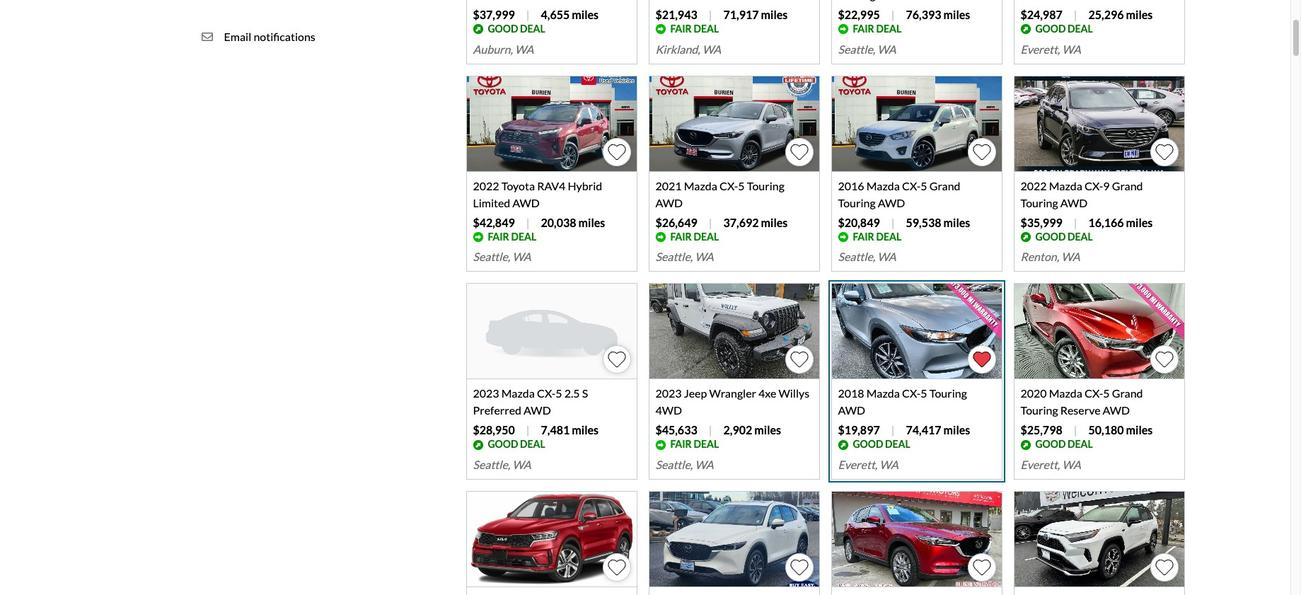 Task type: vqa. For each thing, say whether or not it's contained in the screenshot.
$20,849's "Seattle,"
yes



Task type: describe. For each thing, give the bounding box(es) containing it.
16,166 miles
[[1089, 216, 1153, 229]]

deal for 25,296 miles
[[1068, 23, 1093, 35]]

wa for $42,849
[[513, 250, 531, 264]]

renton,
[[1021, 250, 1060, 264]]

| for $22,995
[[892, 8, 895, 21]]

50,180
[[1089, 424, 1124, 437]]

awd inside 2016 mazda cx-5 grand touring awd
[[878, 196, 905, 209]]

mazda for 2023
[[502, 387, 535, 400]]

25,296
[[1089, 8, 1124, 21]]

mazda for 2016
[[867, 179, 900, 192]]

seattle, for $20,849
[[838, 250, 876, 264]]

fair for $26,649
[[671, 230, 692, 242]]

wa for $24,987
[[1063, 42, 1081, 56]]

everett, wa for $19,897
[[838, 458, 899, 472]]

jeep
[[684, 387, 707, 400]]

2016 mazda cx-5 grand touring awd
[[838, 179, 961, 209]]

wa for $19,897
[[880, 458, 899, 472]]

awd inside the 2021 mazda cx-5 touring awd
[[656, 196, 683, 209]]

| for $35,999
[[1074, 216, 1078, 229]]

2020 mazda cx-5 grand touring reserve awd
[[1021, 387, 1143, 417]]

miles for 71,917 miles
[[761, 8, 788, 21]]

2016
[[838, 179, 865, 192]]

touring inside the 2021 mazda cx-5 touring awd
[[747, 179, 785, 192]]

miles for 76,393 miles
[[944, 8, 971, 21]]

2023 for 2023 jeep wrangler 4xe willys 4wd
[[656, 387, 682, 400]]

everett, wa for $25,798
[[1021, 458, 1081, 472]]

fair for $45,633
[[671, 438, 692, 450]]

renton, wa
[[1021, 250, 1081, 264]]

2022 kia sorento hybrid plug-in sx prestige awd image
[[467, 492, 637, 588]]

25,296 miles
[[1089, 8, 1153, 21]]

| for $24,987
[[1074, 8, 1078, 21]]

seattle, for $26,649
[[656, 250, 693, 264]]

good for $28,950
[[488, 438, 518, 450]]

grand for 2016 mazda cx-5 grand touring awd
[[930, 179, 961, 192]]

willys
[[779, 387, 810, 400]]

50,180 miles
[[1089, 424, 1153, 437]]

miles for 25,296 miles
[[1126, 8, 1153, 21]]

| for $26,649
[[709, 216, 712, 229]]

20,038 miles
[[541, 216, 605, 229]]

seattle, for $45,633
[[656, 458, 693, 472]]

2021
[[656, 179, 682, 192]]

deal for 16,166 miles
[[1068, 230, 1093, 242]]

wrangler
[[709, 387, 757, 400]]

7,481
[[541, 424, 570, 437]]

$22,995
[[838, 8, 880, 21]]

2023 toyota rav4 prime xse awd image
[[1015, 492, 1185, 588]]

good deal for $25,798
[[1036, 438, 1093, 450]]

2023 jeep wrangler 4xe willys 4wd
[[656, 387, 810, 417]]

miles for 20,038 miles
[[579, 216, 605, 229]]

mazda for 2022
[[1049, 179, 1083, 192]]

2016 mazda cx-5 grand touring awd image
[[833, 76, 1003, 172]]

4wd
[[656, 404, 682, 417]]

2020
[[1021, 387, 1047, 400]]

fair deal for $26,649
[[671, 230, 719, 242]]

2018 mazda cx-5 touring awd
[[838, 387, 967, 417]]

2022 mazda cx-9 grand touring awd
[[1021, 179, 1143, 209]]

2022 mazda cx-9 grand touring awd image
[[1015, 76, 1185, 172]]

seattle, for $42,849
[[473, 250, 510, 264]]

deal for 7,481 miles
[[520, 438, 546, 450]]

kirkland, wa
[[656, 42, 721, 56]]

mazda for 2021
[[684, 179, 718, 192]]

email
[[224, 30, 251, 43]]

5 for 50,180
[[1104, 387, 1110, 400]]

$37,999
[[473, 8, 515, 21]]

deal for 37,692 miles
[[694, 230, 719, 242]]

2023 for 2023 mazda cx-5 2.5 s preferred awd
[[473, 387, 499, 400]]

deal for 76,393 miles
[[877, 23, 902, 35]]

good deal for $19,897
[[853, 438, 911, 450]]

| for $42,849
[[526, 216, 530, 229]]

deal for 71,917 miles
[[694, 23, 719, 35]]

deal for 2,902 miles
[[694, 438, 719, 450]]

4,655 miles
[[541, 8, 599, 21]]

$19,897
[[838, 424, 880, 437]]

touring for 2022
[[1021, 196, 1059, 209]]

hybrid
[[568, 179, 602, 192]]

2.5
[[565, 387, 580, 400]]

touring inside "2018 mazda cx-5 touring awd"
[[930, 387, 967, 400]]

seattle, wa for $22,995
[[838, 42, 897, 56]]

wa for $37,999
[[515, 42, 534, 56]]

everett, for $24,987
[[1021, 42, 1060, 56]]

miles for 16,166 miles
[[1126, 216, 1153, 229]]

miles for 7,481 miles
[[572, 424, 599, 437]]

2022 mazda cx-5 2.5 s premium awd image
[[650, 492, 820, 588]]

mazda for 2018
[[867, 387, 900, 400]]

notifications
[[254, 30, 315, 43]]

seattle, wa for $28,950
[[473, 458, 531, 472]]

fair deal for $45,633
[[671, 438, 719, 450]]

$25,798
[[1021, 424, 1063, 437]]

2,902
[[724, 424, 753, 437]]

| for $20,849
[[892, 216, 895, 229]]

$21,943
[[656, 8, 698, 21]]

2018 mazda cx-5 touring awd image
[[833, 284, 1003, 380]]

grand for 2020 mazda cx-5 grand touring reserve awd
[[1112, 387, 1143, 400]]

| for $28,950
[[526, 424, 530, 437]]

2023 mazda cx-5 2.5 s preferred awd
[[473, 387, 588, 417]]

fair for $42,849
[[488, 230, 509, 242]]

seattle, wa for $42,849
[[473, 250, 531, 264]]

everett, for $19,897
[[838, 458, 878, 472]]

wa for $25,798
[[1063, 458, 1081, 472]]

seattle, wa for $45,633
[[656, 458, 714, 472]]

awd inside "2018 mazda cx-5 touring awd"
[[838, 404, 866, 417]]

good deal for $24,987
[[1036, 23, 1093, 35]]

2022 toyota rav4 hybrid limited awd image
[[467, 76, 637, 172]]



Task type: locate. For each thing, give the bounding box(es) containing it.
2023 up 4wd
[[656, 387, 682, 400]]

1 2022 from the left
[[473, 179, 499, 192]]

awd inside 2020 mazda cx-5 grand touring reserve awd
[[1103, 404, 1130, 417]]

touring up $35,999
[[1021, 196, 1059, 209]]

71,917 miles
[[724, 8, 788, 21]]

4,655
[[541, 8, 570, 21]]

touring down 2016
[[838, 196, 876, 209]]

74,417 miles
[[906, 424, 971, 437]]

7,481 miles
[[541, 424, 599, 437]]

good deal for $28,950
[[488, 438, 546, 450]]

wa for $28,950
[[513, 458, 531, 472]]

touring up 74,417 miles
[[930, 387, 967, 400]]

awd down 'toyota'
[[513, 196, 540, 209]]

| for $21,943
[[709, 8, 712, 21]]

2022
[[473, 179, 499, 192], [1021, 179, 1047, 192]]

deal down $22,995
[[877, 23, 902, 35]]

9
[[1104, 179, 1110, 192]]

76,393
[[906, 8, 942, 21]]

grand for 2022 mazda cx-9 grand touring awd
[[1112, 179, 1143, 192]]

mazda right "2021"
[[684, 179, 718, 192]]

awd down 2018
[[838, 404, 866, 417]]

2023 up preferred
[[473, 387, 499, 400]]

everett, wa down $25,798
[[1021, 458, 1081, 472]]

2021 mazda cx-5 touring awd image
[[650, 76, 820, 172]]

2023 jeep wrangler 4xe willys 4wd image
[[650, 284, 820, 380]]

good down the $24,987 on the right top of the page
[[1036, 23, 1066, 35]]

rav4
[[537, 179, 566, 192]]

76,393 miles
[[906, 8, 971, 21]]

fair deal for $42,849
[[488, 230, 537, 242]]

wa down $45,633
[[695, 458, 714, 472]]

everett, down the $24,987 on the right top of the page
[[1021, 42, 1060, 56]]

everett, down $25,798
[[1021, 458, 1060, 472]]

5 inside "2018 mazda cx-5 touring awd"
[[921, 387, 928, 400]]

deal down "$20,849"
[[877, 230, 902, 242]]

miles for 74,417 miles
[[944, 424, 971, 437]]

2023 inside the 2023 jeep wrangler 4xe willys 4wd
[[656, 387, 682, 400]]

seattle, down $45,633
[[656, 458, 693, 472]]

4xe
[[759, 387, 777, 400]]

| for $25,798
[[1074, 424, 1078, 437]]

wa for $21,943
[[703, 42, 721, 56]]

kirkland,
[[656, 42, 700, 56]]

miles
[[572, 8, 599, 21], [761, 8, 788, 21], [944, 8, 971, 21], [1126, 8, 1153, 21], [579, 216, 605, 229], [761, 216, 788, 229], [944, 216, 971, 229], [1126, 216, 1153, 229], [572, 424, 599, 437], [755, 424, 781, 437], [944, 424, 971, 437], [1126, 424, 1153, 437]]

touring
[[747, 179, 785, 192], [838, 196, 876, 209], [1021, 196, 1059, 209], [930, 387, 967, 400], [1021, 404, 1059, 417]]

good deal for $37,999
[[488, 23, 546, 35]]

2,902 miles
[[724, 424, 781, 437]]

deal down the "25,296" at the right top
[[1068, 23, 1093, 35]]

grand up 59,538 miles
[[930, 179, 961, 192]]

good down $35,999
[[1036, 230, 1066, 242]]

fair deal for $21,943
[[671, 23, 719, 35]]

cx- for 74,417 miles
[[902, 387, 921, 400]]

| for $45,633
[[709, 424, 712, 437]]

deal down "7,481"
[[520, 438, 546, 450]]

good deal down $25,798
[[1036, 438, 1093, 450]]

$24,987
[[1021, 8, 1063, 21]]

grand
[[930, 179, 961, 192], [1112, 179, 1143, 192], [1112, 387, 1143, 400]]

email notifications link
[[184, 11, 369, 62]]

1 2023 from the left
[[473, 387, 499, 400]]

mazda inside "2018 mazda cx-5 touring awd"
[[867, 387, 900, 400]]

touring up 37,692 miles
[[747, 179, 785, 192]]

good deal down $28,950
[[488, 438, 546, 450]]

deal down 50,180
[[1068, 438, 1093, 450]]

cx- inside 2020 mazda cx-5 grand touring reserve awd
[[1085, 387, 1104, 400]]

2022 inside the 2022 mazda cx-9 grand touring awd
[[1021, 179, 1047, 192]]

$28,950
[[473, 424, 515, 437]]

cx- for 59,538 miles
[[902, 179, 921, 192]]

seattle, wa down $22,995
[[838, 42, 897, 56]]

2021 mazda cx-5 touring awd
[[656, 179, 785, 209]]

5 up 37,692 on the right top of page
[[738, 179, 745, 192]]

deal down 74,417
[[885, 438, 911, 450]]

mazda inside 2020 mazda cx-5 grand touring reserve awd
[[1049, 387, 1083, 400]]

fair for $21,943
[[671, 23, 692, 35]]

miles right 4,655
[[572, 8, 599, 21]]

mazda up reserve
[[1049, 387, 1083, 400]]

cx- up 16,166
[[1085, 179, 1104, 192]]

awd up $35,999
[[1061, 196, 1088, 209]]

deal up the kirkland, wa
[[694, 23, 719, 35]]

toyota
[[502, 179, 535, 192]]

mazda inside the 2022 mazda cx-9 grand touring awd
[[1049, 179, 1083, 192]]

deal down 16,166
[[1068, 230, 1093, 242]]

deal down $45,633
[[694, 438, 719, 450]]

5 up 74,417
[[921, 387, 928, 400]]

fair deal down "$20,849"
[[853, 230, 902, 242]]

mazda inside the 2023 mazda cx-5 2.5 s preferred awd
[[502, 387, 535, 400]]

37,692
[[724, 216, 759, 229]]

miles right 20,038
[[579, 216, 605, 229]]

miles right "7,481"
[[572, 424, 599, 437]]

1 horizontal spatial 2022
[[1021, 179, 1047, 192]]

seattle, down $22,995
[[838, 42, 876, 56]]

5 inside 2016 mazda cx-5 grand touring awd
[[921, 179, 928, 192]]

5 up 59,538
[[921, 179, 928, 192]]

5 left 2.5
[[556, 387, 562, 400]]

$35,999
[[1021, 216, 1063, 229]]

touring inside the 2022 mazda cx-9 grand touring awd
[[1021, 196, 1059, 209]]

wa down "$20,849"
[[878, 250, 897, 264]]

everett, wa for $24,987
[[1021, 42, 1081, 56]]

wa down $19,897
[[880, 458, 899, 472]]

miles for 2,902 miles
[[755, 424, 781, 437]]

2019 mazda cx-5 grand touring reserve awd image
[[833, 492, 1003, 588]]

74,417
[[906, 424, 942, 437]]

grand up 50,180 miles
[[1112, 387, 1143, 400]]

5 for 37,692
[[738, 179, 745, 192]]

seattle, for $28,950
[[473, 458, 510, 472]]

wa for $35,999
[[1062, 250, 1081, 264]]

everett,
[[1021, 42, 1060, 56], [838, 458, 878, 472], [1021, 458, 1060, 472]]

cx- inside 2016 mazda cx-5 grand touring awd
[[902, 179, 921, 192]]

auburn, wa
[[473, 42, 534, 56]]

5 inside the 2023 mazda cx-5 2.5 s preferred awd
[[556, 387, 562, 400]]

preferred
[[473, 404, 522, 417]]

cx- for 7,481 miles
[[537, 387, 556, 400]]

mazda
[[684, 179, 718, 192], [867, 179, 900, 192], [1049, 179, 1083, 192], [502, 387, 535, 400], [867, 387, 900, 400], [1049, 387, 1083, 400]]

2022 toyota rav4 hybrid limited awd
[[473, 179, 602, 209]]

good down the $37,999
[[488, 23, 518, 35]]

16,166
[[1089, 216, 1124, 229]]

wa down $22,995
[[878, 42, 897, 56]]

0 horizontal spatial 2023
[[473, 387, 499, 400]]

miles right the 71,917
[[761, 8, 788, 21]]

wa for $45,633
[[695, 458, 714, 472]]

good
[[488, 23, 518, 35], [1036, 23, 1066, 35], [1036, 230, 1066, 242], [488, 438, 518, 450], [853, 438, 884, 450], [1036, 438, 1066, 450]]

touring for 2020
[[1021, 404, 1059, 417]]

20,038
[[541, 216, 576, 229]]

mazda for 2020
[[1049, 387, 1083, 400]]

wa right auburn,
[[515, 42, 534, 56]]

5 inside the 2021 mazda cx-5 touring awd
[[738, 179, 745, 192]]

|
[[526, 8, 530, 21], [709, 8, 712, 21], [892, 8, 895, 21], [1074, 8, 1078, 21], [526, 216, 530, 229], [709, 216, 712, 229], [892, 216, 895, 229], [1074, 216, 1078, 229], [526, 424, 530, 437], [709, 424, 712, 437], [892, 424, 895, 437], [1074, 424, 1078, 437]]

$20,849
[[838, 216, 880, 229]]

| down 2022 toyota rav4 hybrid limited awd
[[526, 216, 530, 229]]

cx- inside the 2023 mazda cx-5 2.5 s preferred awd
[[537, 387, 556, 400]]

miles right 74,417
[[944, 424, 971, 437]]

5
[[738, 179, 745, 192], [921, 179, 928, 192], [556, 387, 562, 400], [921, 387, 928, 400], [1104, 387, 1110, 400]]

seattle, wa for $26,649
[[656, 250, 714, 264]]

cx- up 59,538
[[902, 179, 921, 192]]

cx- up 74,417
[[902, 387, 921, 400]]

awd up 50,180 miles
[[1103, 404, 1130, 417]]

good down $19,897
[[853, 438, 884, 450]]

2020 mazda cx-5 grand touring reserve awd image
[[1015, 284, 1185, 380]]

seattle, down "$20,849"
[[838, 250, 876, 264]]

miles for 50,180 miles
[[1126, 424, 1153, 437]]

touring inside 2020 mazda cx-5 grand touring reserve awd
[[1021, 404, 1059, 417]]

cx- up reserve
[[1085, 387, 1104, 400]]

everett, wa
[[1021, 42, 1081, 56], [838, 458, 899, 472], [1021, 458, 1081, 472]]

seattle,
[[838, 42, 876, 56], [473, 250, 510, 264], [656, 250, 693, 264], [838, 250, 876, 264], [473, 458, 510, 472], [656, 458, 693, 472]]

5 up 50,180
[[1104, 387, 1110, 400]]

touring for 2016
[[838, 196, 876, 209]]

touring inside 2016 mazda cx-5 grand touring awd
[[838, 196, 876, 209]]

5 for 59,538
[[921, 179, 928, 192]]

2018
[[838, 387, 865, 400]]

good deal for $35,999
[[1036, 230, 1093, 242]]

seattle, wa down $42,849
[[473, 250, 531, 264]]

miles for 37,692 miles
[[761, 216, 788, 229]]

grand right 9
[[1112, 179, 1143, 192]]

59,538 miles
[[906, 216, 971, 229]]

deal for 50,180 miles
[[1068, 438, 1093, 450]]

deal for 59,538 miles
[[877, 230, 902, 242]]

everett, wa down $19,897
[[838, 458, 899, 472]]

awd inside the 2023 mazda cx-5 2.5 s preferred awd
[[524, 404, 551, 417]]

fair deal down $45,633
[[671, 438, 719, 450]]

good deal
[[488, 23, 546, 35], [1036, 23, 1093, 35], [1036, 230, 1093, 242], [488, 438, 546, 450], [853, 438, 911, 450], [1036, 438, 1093, 450]]

71,917
[[724, 8, 759, 21]]

miles for 4,655 miles
[[572, 8, 599, 21]]

seattle, wa
[[838, 42, 897, 56], [473, 250, 531, 264], [656, 250, 714, 264], [838, 250, 897, 264], [473, 458, 531, 472], [656, 458, 714, 472]]

mazda inside 2016 mazda cx-5 grand touring awd
[[867, 179, 900, 192]]

everett, down $19,897
[[838, 458, 878, 472]]

| for $37,999
[[526, 8, 530, 21]]

miles right 37,692 on the right top of page
[[761, 216, 788, 229]]

miles right 76,393 on the right
[[944, 8, 971, 21]]

| for $19,897
[[892, 424, 895, 437]]

wa for $22,995
[[878, 42, 897, 56]]

cx- left 2.5
[[537, 387, 556, 400]]

wa down the $24,987 on the right top of the page
[[1063, 42, 1081, 56]]

cx-
[[720, 179, 738, 192], [902, 179, 921, 192], [1085, 179, 1104, 192], [537, 387, 556, 400], [902, 387, 921, 400], [1085, 387, 1104, 400]]

good deal up renton, wa
[[1036, 230, 1093, 242]]

fair down $21,943
[[671, 23, 692, 35]]

seattle, wa for $20,849
[[838, 250, 897, 264]]

awd inside the 2022 mazda cx-9 grand touring awd
[[1061, 196, 1088, 209]]

deal
[[520, 23, 546, 35], [694, 23, 719, 35], [877, 23, 902, 35], [1068, 23, 1093, 35], [511, 230, 537, 242], [694, 230, 719, 242], [877, 230, 902, 242], [1068, 230, 1093, 242], [520, 438, 546, 450], [694, 438, 719, 450], [885, 438, 911, 450], [1068, 438, 1093, 450]]

cx- for 37,692 miles
[[720, 179, 738, 192]]

2022 for 2022 mazda cx-9 grand touring awd
[[1021, 179, 1047, 192]]

fair for $20,849
[[853, 230, 875, 242]]

fair down $22,995
[[853, 23, 875, 35]]

wa right renton,
[[1062, 250, 1081, 264]]

| left 76,393 on the right
[[892, 8, 895, 21]]

1 horizontal spatial 2023
[[656, 387, 682, 400]]

s
[[582, 387, 588, 400]]

2023
[[473, 387, 499, 400], [656, 387, 682, 400]]

seattle, wa down "$20,849"
[[838, 250, 897, 264]]

| down reserve
[[1074, 424, 1078, 437]]

seattle, down $28,950
[[473, 458, 510, 472]]

deal for 20,038 miles
[[511, 230, 537, 242]]

fair down $26,649 at top right
[[671, 230, 692, 242]]

| left 2,902
[[709, 424, 712, 437]]

seattle, down $42,849
[[473, 250, 510, 264]]

wa down $28,950
[[513, 458, 531, 472]]

cx- for 50,180 miles
[[1085, 387, 1104, 400]]

fair down "$20,849"
[[853, 230, 875, 242]]

deal for 74,417 miles
[[885, 438, 911, 450]]

wa down $26,649 at top right
[[695, 250, 714, 264]]

wa
[[515, 42, 534, 56], [703, 42, 721, 56], [878, 42, 897, 56], [1063, 42, 1081, 56], [513, 250, 531, 264], [695, 250, 714, 264], [878, 250, 897, 264], [1062, 250, 1081, 264], [513, 458, 531, 472], [695, 458, 714, 472], [880, 458, 899, 472], [1063, 458, 1081, 472]]

deal down 4,655
[[520, 23, 546, 35]]

wa for $20,849
[[878, 250, 897, 264]]

everett, for $25,798
[[1021, 458, 1060, 472]]

mazda right 2018
[[867, 387, 900, 400]]

good for $24,987
[[1036, 23, 1066, 35]]

deal for 4,655 miles
[[520, 23, 546, 35]]

$42,849
[[473, 216, 515, 229]]

awd inside 2022 toyota rav4 hybrid limited awd
[[513, 196, 540, 209]]

fair deal for $22,995
[[853, 23, 902, 35]]

good for $19,897
[[853, 438, 884, 450]]

seattle, wa down $45,633
[[656, 458, 714, 472]]

seattle, wa down $26,649 at top right
[[656, 250, 714, 264]]

2023 mazda cx-5 2.5 s preferred awd image
[[467, 284, 637, 380]]

deal down $26,649 at top right
[[694, 230, 719, 242]]

fair deal for $20,849
[[853, 230, 902, 242]]

good for $37,999
[[488, 23, 518, 35]]

2 2022 from the left
[[1021, 179, 1047, 192]]

5 for 7,481
[[556, 387, 562, 400]]

59,538
[[906, 216, 942, 229]]

$26,649
[[656, 216, 698, 229]]

| down 2016 mazda cx-5 grand touring awd
[[892, 216, 895, 229]]

fair
[[671, 23, 692, 35], [853, 23, 875, 35], [488, 230, 509, 242], [671, 230, 692, 242], [853, 230, 875, 242], [671, 438, 692, 450]]

mazda inside the 2021 mazda cx-5 touring awd
[[684, 179, 718, 192]]

awd
[[513, 196, 540, 209], [656, 196, 683, 209], [878, 196, 905, 209], [1061, 196, 1088, 209], [524, 404, 551, 417], [838, 404, 866, 417], [1103, 404, 1130, 417]]

0 horizontal spatial 2022
[[473, 179, 499, 192]]

wa down $42,849
[[513, 250, 531, 264]]

grand inside 2020 mazda cx-5 grand touring reserve awd
[[1112, 387, 1143, 400]]

touring down "2020"
[[1021, 404, 1059, 417]]

email notifications
[[224, 30, 315, 43]]

everett, wa down the $24,987 on the right top of the page
[[1021, 42, 1081, 56]]

| down the 2021 mazda cx-5 touring awd
[[709, 216, 712, 229]]

auburn,
[[473, 42, 513, 56]]

cx- inside the 2022 mazda cx-9 grand touring awd
[[1085, 179, 1104, 192]]

2 2023 from the left
[[656, 387, 682, 400]]

miles for 59,538 miles
[[944, 216, 971, 229]]

| left the "25,296" at the right top
[[1074, 8, 1078, 21]]

wa for $26,649
[[695, 250, 714, 264]]

mazda left 9
[[1049, 179, 1083, 192]]

cx- inside "2018 mazda cx-5 touring awd"
[[902, 387, 921, 400]]

2022 for 2022 toyota rav4 hybrid limited awd
[[473, 179, 499, 192]]

2022 inside 2022 toyota rav4 hybrid limited awd
[[473, 179, 499, 192]]

fair deal
[[671, 23, 719, 35], [853, 23, 902, 35], [488, 230, 537, 242], [671, 230, 719, 242], [853, 230, 902, 242], [671, 438, 719, 450]]

limited
[[473, 196, 511, 209]]

fair down $42,849
[[488, 230, 509, 242]]

5 inside 2020 mazda cx-5 grand touring reserve awd
[[1104, 387, 1110, 400]]

seattle, wa down $28,950
[[473, 458, 531, 472]]

good down $25,798
[[1036, 438, 1066, 450]]

cx- inside the 2021 mazda cx-5 touring awd
[[720, 179, 738, 192]]

good for $35,999
[[1036, 230, 1066, 242]]

| left the 71,917
[[709, 8, 712, 21]]

grand inside 2016 mazda cx-5 grand touring awd
[[930, 179, 961, 192]]

reserve
[[1061, 404, 1101, 417]]

envelope image
[[201, 30, 213, 44]]

grand inside the 2022 mazda cx-9 grand touring awd
[[1112, 179, 1143, 192]]

good deal down $19,897
[[853, 438, 911, 450]]

fair deal up the kirkland, wa
[[671, 23, 719, 35]]

fair for $22,995
[[853, 23, 875, 35]]

37,692 miles
[[724, 216, 788, 229]]

$45,633
[[656, 424, 698, 437]]

5 for 74,417
[[921, 387, 928, 400]]

good for $25,798
[[1036, 438, 1066, 450]]

| left 4,655
[[526, 8, 530, 21]]

mazda right 2016
[[867, 179, 900, 192]]

2023 inside the 2023 mazda cx-5 2.5 s preferred awd
[[473, 387, 499, 400]]



